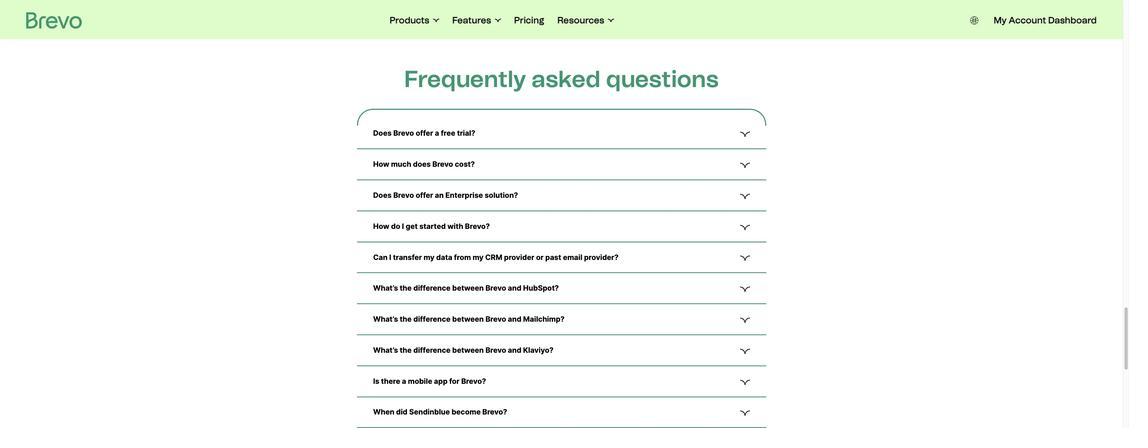 Task type: locate. For each thing, give the bounding box(es) containing it.
does
[[373, 129, 392, 138], [373, 191, 392, 200]]

what's the difference between brevo and mailchimp?
[[373, 315, 565, 324]]

between up 'what's the difference between brevo and mailchimp?'
[[453, 284, 484, 293]]

2 vertical spatial difference
[[414, 347, 451, 355]]

2 difference from the top
[[414, 315, 451, 324]]

for
[[450, 378, 460, 386]]

what's for what's the difference between brevo and klaviyo?
[[373, 347, 398, 355]]

0 vertical spatial brevo?
[[465, 222, 490, 231]]

difference
[[414, 284, 451, 293], [414, 315, 451, 324], [414, 347, 451, 355]]

1 vertical spatial what's
[[373, 315, 398, 324]]

1 vertical spatial i
[[390, 253, 392, 262]]

1 what's from the top
[[373, 284, 398, 293]]

how left the do
[[373, 222, 390, 231]]

how do i get started with brevo? button
[[373, 222, 750, 232]]

my
[[424, 253, 435, 262], [473, 253, 484, 262]]

between for hubspot?
[[453, 284, 484, 293]]

products
[[390, 15, 430, 26]]

from
[[454, 253, 471, 262]]

what's for what's the difference between brevo and mailchimp?
[[373, 315, 398, 324]]

the inside "dropdown button"
[[400, 284, 412, 293]]

what's the difference between brevo and hubspot? button
[[373, 284, 750, 294]]

features link
[[453, 15, 501, 26]]

offer
[[416, 129, 433, 138], [416, 191, 433, 200]]

and inside "dropdown button"
[[508, 284, 522, 293]]

when
[[373, 409, 395, 417]]

difference inside "dropdown button"
[[414, 284, 451, 293]]

1 vertical spatial a
[[402, 378, 407, 386]]

between inside dropdown button
[[453, 315, 484, 324]]

between for mailchimp?
[[453, 315, 484, 324]]

1 vertical spatial how
[[373, 222, 390, 231]]

what's inside "dropdown button"
[[373, 284, 398, 293]]

my account dashboard
[[994, 15, 1098, 26]]

difference for what's the difference between brevo and klaviyo?
[[414, 347, 451, 355]]

an
[[435, 191, 444, 200]]

provider
[[504, 253, 535, 262]]

the inside dropdown button
[[400, 347, 412, 355]]

1 vertical spatial the
[[400, 315, 412, 324]]

dashboard
[[1049, 15, 1098, 26]]

brevo? right 'for'
[[462, 378, 486, 386]]

1 the from the top
[[400, 284, 412, 293]]

offer left free
[[416, 129, 433, 138]]

how for how do i get started with brevo?
[[373, 222, 390, 231]]

3 what's from the top
[[373, 347, 398, 355]]

when did sendinblue become brevo?
[[373, 409, 508, 417]]

offer inside does brevo offer a free trial? dropdown button
[[416, 129, 433, 138]]

what's for what's the difference between brevo and hubspot?
[[373, 284, 398, 293]]

mobile
[[408, 378, 433, 386]]

1 horizontal spatial a
[[435, 129, 439, 138]]

offer inside does brevo offer an enterprise solution? dropdown button
[[416, 191, 433, 200]]

do
[[391, 222, 401, 231]]

a
[[435, 129, 439, 138], [402, 378, 407, 386]]

1 vertical spatial offer
[[416, 191, 433, 200]]

the for what's the difference between brevo and hubspot?
[[400, 284, 412, 293]]

1 and from the top
[[508, 284, 522, 293]]

0 horizontal spatial my
[[424, 253, 435, 262]]

become
[[452, 409, 481, 417]]

asked
[[532, 65, 601, 93]]

1 vertical spatial brevo?
[[462, 378, 486, 386]]

difference for what's the difference between brevo and hubspot?
[[414, 284, 451, 293]]

3 difference from the top
[[414, 347, 451, 355]]

brevo
[[394, 129, 414, 138], [433, 160, 453, 169], [394, 191, 414, 200], [486, 284, 507, 293], [486, 315, 507, 324], [486, 347, 507, 355]]

how
[[373, 160, 390, 169], [373, 222, 390, 231]]

pricing
[[514, 15, 545, 26]]

offer left an
[[416, 191, 433, 200]]

does brevo offer an enterprise solution?
[[373, 191, 518, 200]]

3 the from the top
[[400, 347, 412, 355]]

1 offer from the top
[[416, 129, 433, 138]]

cost?
[[455, 160, 475, 169]]

2 vertical spatial and
[[508, 347, 522, 355]]

2 vertical spatial the
[[400, 347, 412, 355]]

hubspot?
[[523, 284, 559, 293]]

started
[[420, 222, 446, 231]]

does brevo offer a free trial? button
[[373, 128, 750, 139]]

difference inside dropdown button
[[414, 347, 451, 355]]

2 vertical spatial between
[[453, 347, 484, 355]]

free
[[441, 129, 456, 138]]

what's inside dropdown button
[[373, 315, 398, 324]]

3 and from the top
[[508, 347, 522, 355]]

what's the difference between brevo and klaviyo? button
[[373, 346, 750, 356]]

frequently asked questions
[[404, 65, 719, 93]]

and left klaviyo?
[[508, 347, 522, 355]]

the
[[400, 284, 412, 293], [400, 315, 412, 324], [400, 347, 412, 355]]

data
[[437, 253, 453, 262]]

2 my from the left
[[473, 253, 484, 262]]

i
[[402, 222, 404, 231], [390, 253, 392, 262]]

1 vertical spatial difference
[[414, 315, 451, 324]]

difference inside dropdown button
[[414, 315, 451, 324]]

how left much
[[373, 160, 390, 169]]

much
[[391, 160, 412, 169]]

2 vertical spatial brevo?
[[483, 409, 508, 417]]

does up much
[[373, 129, 392, 138]]

brevo? right with
[[465, 222, 490, 231]]

i right the do
[[402, 222, 404, 231]]

a left free
[[435, 129, 439, 138]]

offer for an
[[416, 191, 433, 200]]

past
[[546, 253, 562, 262]]

resources
[[558, 15, 605, 26]]

0 vertical spatial what's
[[373, 284, 398, 293]]

0 vertical spatial difference
[[414, 284, 451, 293]]

2 between from the top
[[453, 315, 484, 324]]

between inside "dropdown button"
[[453, 284, 484, 293]]

0 vertical spatial and
[[508, 284, 522, 293]]

and for klaviyo?
[[508, 347, 522, 355]]

a right there
[[402, 378, 407, 386]]

brevo? right become on the left
[[483, 409, 508, 417]]

brevo? inside 'dropdown button'
[[462, 378, 486, 386]]

0 horizontal spatial a
[[402, 378, 407, 386]]

how inside how do i get started with brevo? dropdown button
[[373, 222, 390, 231]]

my left data
[[424, 253, 435, 262]]

the for what's the difference between brevo and mailchimp?
[[400, 315, 412, 324]]

2 and from the top
[[508, 315, 522, 324]]

between inside dropdown button
[[453, 347, 484, 355]]

and left mailchimp?
[[508, 315, 522, 324]]

3 between from the top
[[453, 347, 484, 355]]

1 vertical spatial between
[[453, 315, 484, 324]]

does inside dropdown button
[[373, 129, 392, 138]]

brevo? for how do i get started with brevo?
[[465, 222, 490, 231]]

can
[[373, 253, 388, 262]]

what's
[[373, 284, 398, 293], [373, 315, 398, 324], [373, 347, 398, 355]]

brevo?
[[465, 222, 490, 231], [462, 378, 486, 386], [483, 409, 508, 417]]

0 vertical spatial between
[[453, 284, 484, 293]]

and inside dropdown button
[[508, 347, 522, 355]]

the inside dropdown button
[[400, 315, 412, 324]]

0 vertical spatial a
[[435, 129, 439, 138]]

is there a mobile app for brevo? button
[[373, 377, 750, 387]]

and inside dropdown button
[[508, 315, 522, 324]]

0 vertical spatial does
[[373, 129, 392, 138]]

1 vertical spatial and
[[508, 315, 522, 324]]

account
[[1009, 15, 1047, 26]]

my right from
[[473, 253, 484, 262]]

what's the difference between brevo and hubspot?
[[373, 284, 559, 293]]

1 does from the top
[[373, 129, 392, 138]]

2 offer from the top
[[416, 191, 433, 200]]

1 vertical spatial does
[[373, 191, 392, 200]]

does up the do
[[373, 191, 392, 200]]

1 between from the top
[[453, 284, 484, 293]]

the for what's the difference between brevo and klaviyo?
[[400, 347, 412, 355]]

does for does brevo offer an enterprise solution?
[[373, 191, 392, 200]]

difference for what's the difference between brevo and mailchimp?
[[414, 315, 451, 324]]

1 horizontal spatial my
[[473, 253, 484, 262]]

and left hubspot?
[[508, 284, 522, 293]]

what's inside dropdown button
[[373, 347, 398, 355]]

i right can
[[390, 253, 392, 262]]

how much does brevo cost? button
[[373, 159, 750, 170]]

0 vertical spatial how
[[373, 160, 390, 169]]

between down 'what's the difference between brevo and mailchimp?'
[[453, 347, 484, 355]]

2 does from the top
[[373, 191, 392, 200]]

brevo inside "dropdown button"
[[486, 284, 507, 293]]

what's the difference between brevo and klaviyo?
[[373, 347, 554, 355]]

2 vertical spatial what's
[[373, 347, 398, 355]]

2 what's from the top
[[373, 315, 398, 324]]

does inside dropdown button
[[373, 191, 392, 200]]

1 difference from the top
[[414, 284, 451, 293]]

and
[[508, 284, 522, 293], [508, 315, 522, 324], [508, 347, 522, 355]]

1 horizontal spatial i
[[402, 222, 404, 231]]

provider?
[[584, 253, 619, 262]]

between down what's the difference between brevo and hubspot?
[[453, 315, 484, 324]]

trial?
[[457, 129, 476, 138]]

0 vertical spatial offer
[[416, 129, 433, 138]]

2 the from the top
[[400, 315, 412, 324]]

1 how from the top
[[373, 160, 390, 169]]

2 how from the top
[[373, 222, 390, 231]]

0 vertical spatial the
[[400, 284, 412, 293]]

how inside how much does brevo cost? 'dropdown button'
[[373, 160, 390, 169]]

between
[[453, 284, 484, 293], [453, 315, 484, 324], [453, 347, 484, 355]]



Task type: vqa. For each thing, say whether or not it's contained in the screenshot.
leftmost a
yes



Task type: describe. For each thing, give the bounding box(es) containing it.
a inside dropdown button
[[435, 129, 439, 138]]

my
[[994, 15, 1007, 26]]

or
[[536, 253, 544, 262]]

is there a mobile app for brevo?
[[373, 378, 486, 386]]

brevo? for is there a mobile app for brevo?
[[462, 378, 486, 386]]

does
[[413, 160, 431, 169]]

features
[[453, 15, 491, 26]]

how do i get started with brevo?
[[373, 222, 490, 231]]

app
[[434, 378, 448, 386]]

does brevo offer a free trial?
[[373, 129, 476, 138]]

button image
[[971, 16, 979, 25]]

with
[[448, 222, 464, 231]]

how for how much does brevo cost?
[[373, 160, 390, 169]]

resources link
[[558, 15, 615, 26]]

a inside 'dropdown button'
[[402, 378, 407, 386]]

1 my from the left
[[424, 253, 435, 262]]

my account dashboard link
[[994, 15, 1098, 26]]

email
[[563, 253, 583, 262]]

can i transfer my data from my crm provider or past email provider?
[[373, 253, 619, 262]]

0 vertical spatial i
[[402, 222, 404, 231]]

enterprise
[[446, 191, 483, 200]]

is
[[373, 378, 380, 386]]

does for does brevo offer a free trial?
[[373, 129, 392, 138]]

products link
[[390, 15, 439, 26]]

brevo inside 'dropdown button'
[[433, 160, 453, 169]]

offer for a
[[416, 129, 433, 138]]

mailchimp?
[[523, 315, 565, 324]]

sendinblue
[[409, 409, 450, 417]]

get
[[406, 222, 418, 231]]

klaviyo?
[[523, 347, 554, 355]]

did
[[396, 409, 408, 417]]

questions
[[606, 65, 719, 93]]

frequently
[[404, 65, 527, 93]]

crm
[[486, 253, 503, 262]]

solution?
[[485, 191, 518, 200]]

pricing link
[[514, 15, 545, 26]]

transfer
[[393, 253, 422, 262]]

and for mailchimp?
[[508, 315, 522, 324]]

can i transfer my data from my crm provider or past email provider? button
[[373, 253, 750, 263]]

when did sendinblue become brevo? button
[[373, 408, 750, 418]]

between for klaviyo?
[[453, 347, 484, 355]]

there
[[381, 378, 401, 386]]

how much does brevo cost?
[[373, 160, 475, 169]]

brevo image
[[26, 12, 82, 29]]

does brevo offer an enterprise solution? button
[[373, 191, 750, 201]]

what's the difference between brevo and mailchimp? button
[[373, 315, 750, 325]]

0 horizontal spatial i
[[390, 253, 392, 262]]

and for hubspot?
[[508, 284, 522, 293]]



